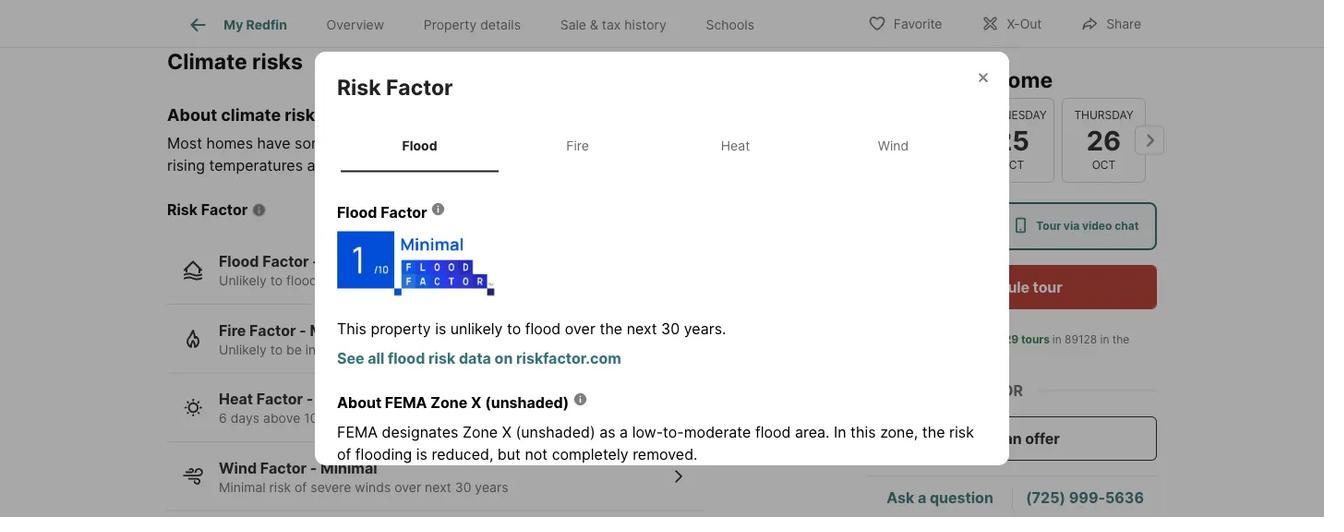 Task type: describe. For each thing, give the bounding box(es) containing it.
most homes have some risk of natural disasters, and may be impacted by climate change due to rising temperatures and sea levels.
[[167, 135, 839, 175]]

in inside flood factor - minimal unlikely to flood in next 30 years
[[321, 274, 332, 289]]

flood for flood factor
[[337, 204, 377, 222]]

above
[[263, 411, 301, 427]]

schedule tour
[[963, 278, 1063, 296]]

tab list containing my redfin
[[167, 0, 789, 47]]

minimal for flood factor - minimal
[[323, 253, 380, 271]]

go tour this home
[[868, 67, 1053, 92]]

property
[[371, 320, 431, 338]]

redfin inside my redfin link
[[246, 17, 287, 33]]

offer
[[1025, 429, 1060, 448]]

wind for wind
[[878, 138, 909, 153]]

designates
[[382, 423, 459, 442]]

impacted
[[594, 135, 659, 153]]

details
[[480, 17, 521, 33]]

removed.
[[633, 446, 698, 464]]

flood for flood
[[402, 138, 437, 153]]

wildfire
[[331, 342, 375, 358]]

flood factor - minimal unlikely to flood in next 30 years
[[219, 253, 419, 289]]

x for fema
[[471, 394, 482, 412]]

go
[[868, 67, 897, 92]]

years inside flood factor - minimal unlikely to flood in next 30 years
[[386, 274, 419, 289]]

be inside the most homes have some risk of natural disasters, and may be impacted by climate change due to rising temperatures and sea levels.
[[572, 135, 590, 153]]

x for designates
[[502, 423, 512, 442]]

0 vertical spatial is
[[435, 320, 446, 338]]

levels.
[[366, 157, 410, 175]]

minimal for fire factor - minimal
[[310, 322, 367, 340]]

heat factor - severe 6 days above 104° expected this year, 16 days in 30 years
[[219, 391, 574, 427]]

risk inside the most homes have some risk of natural disasters, and may be impacted by climate change due to rising temperatures and sea levels.
[[337, 135, 362, 153]]

fire tab
[[499, 123, 657, 169]]

but
[[498, 446, 521, 464]]

tour for go
[[902, 67, 945, 92]]

natural
[[384, 135, 432, 153]]

30 inside flood factor - minimal unlikely to flood in next 30 years
[[366, 274, 382, 289]]

about climate risks
[[167, 105, 324, 125]]

expected
[[336, 411, 393, 427]]

property details
[[424, 17, 521, 33]]

(725) 999-5636
[[1026, 489, 1144, 507]]

share button
[[1065, 4, 1157, 42]]

0 vertical spatial risks
[[252, 48, 303, 74]]

fire for fire
[[566, 138, 589, 153]]

moderate
[[684, 423, 751, 442]]

of inside wind factor - minimal minimal risk of severe winds over next 30 years
[[295, 480, 307, 496]]

disasters,
[[437, 135, 504, 153]]

heat for heat factor - severe 6 days above 104° expected this year, 16 days in 30 years
[[219, 391, 253, 409]]

riskfactor.com
[[516, 350, 621, 368]]

as
[[600, 423, 616, 442]]

reduced,
[[432, 446, 494, 464]]

0 horizontal spatial climate
[[221, 105, 281, 125]]

all
[[368, 350, 385, 368]]

tour via video chat option
[[998, 202, 1157, 250]]

x-out
[[1007, 16, 1042, 32]]

fema designates zone x (unshaded) as a low-to-moderate flood area. in this zone, the risk of flooding is reduced, but not completely removed.
[[337, 423, 974, 464]]

property details tab
[[404, 3, 541, 47]]

about for about climate risks
[[167, 105, 217, 125]]

chat
[[1115, 219, 1139, 233]]

video
[[1082, 219, 1112, 233]]

wednesday 25 oct
[[978, 108, 1047, 172]]

in
[[834, 423, 847, 442]]

winds
[[355, 480, 391, 496]]

risk factor inside dialog
[[337, 74, 453, 100]]

thursday
[[1075, 108, 1134, 122]]

24
[[904, 124, 939, 156]]

to inside dialog
[[507, 320, 521, 338]]

flooding
[[355, 446, 412, 464]]

30 inside wind factor - minimal minimal risk of severe winds over next 30 years
[[455, 480, 471, 496]]

0 horizontal spatial the
[[600, 320, 623, 338]]

is inside fema designates zone x (unshaded) as a low-to-moderate flood area. in this zone, the risk of flooding is reduced, but not completely removed.
[[416, 446, 428, 464]]

wind tab
[[815, 123, 973, 169]]

sea
[[337, 157, 362, 175]]

about fema zone x (unshaded)
[[337, 394, 569, 412]]

years inside fire factor - minimal unlikely to be in a wildfire in next 30 years
[[443, 342, 477, 358]]

tours
[[1022, 333, 1050, 346]]

wind factor - minimal minimal risk of severe winds over next 30 years
[[219, 460, 508, 496]]

wind for wind factor - minimal minimal risk of severe winds over next 30 years
[[219, 460, 257, 478]]

to-
[[663, 423, 684, 442]]

climate
[[167, 48, 247, 74]]

25
[[996, 124, 1030, 156]]

severe
[[317, 391, 367, 409]]

fire for fire factor - minimal unlikely to be in a wildfire in next 30 years
[[219, 322, 246, 340]]

completely
[[552, 446, 629, 464]]

1 vertical spatial risks
[[285, 105, 324, 125]]

ask a question link
[[887, 489, 994, 507]]

to inside flood factor - minimal unlikely to flood in next 30 years
[[270, 274, 283, 289]]

risk inside wind factor - minimal minimal risk of severe winds over next 30 years
[[269, 480, 291, 496]]

climate risks
[[167, 48, 303, 74]]

redfin agents led 29 tours in 89128
[[911, 333, 1097, 346]]

this property is unlikely to flood over the next 30 years.
[[337, 320, 726, 338]]

next inside risk factor dialog
[[627, 320, 657, 338]]

24 button
[[879, 97, 963, 184]]

home
[[995, 67, 1053, 92]]

risk factor element
[[337, 52, 475, 100]]

change
[[739, 135, 790, 153]]

see all flood risk data on riskfactor.com link
[[337, 350, 621, 368]]

in right tours
[[1053, 333, 1062, 346]]

thursday 26 oct
[[1075, 108, 1134, 172]]

0 horizontal spatial days
[[231, 411, 260, 427]]

my redfin
[[224, 17, 287, 33]]

ask
[[887, 489, 915, 507]]

by
[[663, 135, 680, 153]]

- for flood
[[313, 253, 319, 271]]

tax
[[602, 17, 621, 33]]

29
[[1005, 333, 1019, 346]]

low-
[[632, 423, 663, 442]]

flood up riskfactor.com
[[525, 320, 561, 338]]

next inside wind factor - minimal minimal risk of severe winds over next 30 years
[[425, 480, 452, 496]]

sale & tax history tab
[[541, 3, 686, 47]]

of inside the most homes have some risk of natural disasters, and may be impacted by climate change due to rising temperatures and sea levels.
[[366, 135, 380, 153]]

30 inside "heat factor - severe 6 days above 104° expected this year, 16 days in 30 years"
[[520, 411, 537, 427]]

most
[[167, 135, 202, 153]]

104°
[[304, 411, 332, 427]]

last
[[911, 350, 929, 363]]

x-
[[1007, 16, 1020, 32]]

x-out button
[[966, 4, 1058, 42]]

flood inside flood factor - minimal unlikely to flood in next 30 years
[[286, 274, 318, 289]]

out
[[1020, 16, 1042, 32]]

favorite button
[[852, 4, 958, 42]]

zone for fema
[[431, 394, 468, 412]]

(unshaded) for fema
[[485, 394, 569, 412]]

about for about fema zone x (unshaded)
[[337, 394, 382, 412]]

schedule
[[963, 278, 1030, 296]]

999-
[[1069, 489, 1106, 507]]

(725)
[[1026, 489, 1066, 507]]

question
[[930, 489, 994, 507]]

years inside wind factor - minimal minimal risk of severe winds over next 30 years
[[475, 480, 508, 496]]

start
[[965, 429, 1001, 448]]

on
[[495, 350, 513, 368]]

1 vertical spatial redfin
[[911, 333, 944, 346]]

some
[[295, 135, 333, 153]]

tour via video chat
[[1037, 219, 1139, 233]]

fema inside fema designates zone x (unshaded) as a low-to-moderate flood area. in this zone, the risk of flooding is reduced, but not completely removed.
[[337, 423, 378, 442]]

heat tab
[[657, 123, 815, 169]]



Task type: vqa. For each thing, say whether or not it's contained in the screenshot.
for
no



Task type: locate. For each thing, give the bounding box(es) containing it.
zone up designates
[[431, 394, 468, 412]]

redfin right my
[[246, 17, 287, 33]]

in left see
[[306, 342, 316, 358]]

- up the 104°
[[306, 391, 313, 409]]

30 up this
[[366, 274, 382, 289]]

0 horizontal spatial flood
[[219, 253, 259, 271]]

flood up fire factor - minimal unlikely to be in a wildfire in next 30 years
[[286, 274, 318, 289]]

0 vertical spatial and
[[508, 135, 535, 153]]

next up this
[[335, 274, 362, 289]]

0 horizontal spatial fire
[[219, 322, 246, 340]]

see all flood risk data on riskfactor.com
[[337, 350, 621, 368]]

via
[[1064, 219, 1080, 233]]

tab list inside risk factor dialog
[[337, 119, 987, 172]]

30
[[366, 274, 382, 289], [661, 320, 680, 338], [423, 342, 440, 358], [933, 350, 947, 363], [520, 411, 537, 427], [455, 480, 471, 496]]

start an offer
[[965, 429, 1060, 448]]

1 horizontal spatial x
[[502, 423, 512, 442]]

in up the but
[[506, 411, 517, 427]]

tab list
[[167, 0, 789, 47], [337, 119, 987, 172]]

factor
[[386, 74, 453, 100], [201, 201, 248, 219], [381, 204, 427, 222], [263, 253, 309, 271], [249, 322, 296, 340], [257, 391, 303, 409], [260, 460, 307, 478]]

flood left area.
[[755, 423, 791, 442]]

- up fire factor - minimal unlikely to be in a wildfire in next 30 years
[[313, 253, 319, 271]]

0 vertical spatial fema
[[385, 394, 427, 412]]

this inside fema designates zone x (unshaded) as a low-to-moderate flood area. in this zone, the risk of flooding is reduced, but not completely removed.
[[851, 423, 876, 442]]

sale
[[560, 17, 587, 33]]

next inside flood factor - minimal unlikely to flood in next 30 years
[[335, 274, 362, 289]]

risks down my redfin
[[252, 48, 303, 74]]

0 horizontal spatial oct
[[1001, 158, 1025, 172]]

- for wind
[[310, 460, 317, 478]]

risks up some
[[285, 105, 324, 125]]

1 vertical spatial heat
[[219, 391, 253, 409]]

next image
[[1135, 126, 1165, 155]]

overview
[[327, 17, 384, 33]]

favorite
[[894, 16, 943, 32]]

2 unlikely from the top
[[219, 342, 267, 358]]

2 vertical spatial flood
[[219, 253, 259, 271]]

30 down property
[[423, 342, 440, 358]]

see
[[337, 350, 364, 368]]

x right "16"
[[471, 394, 482, 412]]

factor inside "heat factor - severe 6 days above 104° expected this year, 16 days in 30 years"
[[257, 391, 303, 409]]

minimal down 6 at the bottom left
[[219, 480, 266, 496]]

risk left an
[[950, 423, 974, 442]]

tab list containing flood
[[337, 119, 987, 172]]

0 vertical spatial of
[[366, 135, 380, 153]]

the inside fema designates zone x (unshaded) as a low-to-moderate flood area. in this zone, the risk of flooding is reduced, but not completely removed.
[[923, 423, 945, 442]]

risk factor dialog
[[315, 52, 1010, 517]]

- for heat
[[306, 391, 313, 409]]

climate
[[221, 105, 281, 125], [684, 135, 735, 153]]

the right the zone,
[[923, 423, 945, 442]]

flood for flood factor - minimal unlikely to flood in next 30 years
[[219, 253, 259, 271]]

heat inside "heat factor - severe 6 days above 104° expected this year, 16 days in 30 years"
[[219, 391, 253, 409]]

26
[[1087, 124, 1122, 156]]

0 horizontal spatial fema
[[337, 423, 378, 442]]

fire up 6 at the bottom left
[[219, 322, 246, 340]]

2 horizontal spatial days
[[950, 350, 975, 363]]

1 vertical spatial a
[[620, 423, 628, 442]]

factor inside flood factor - minimal unlikely to flood in next 30 years
[[263, 253, 309, 271]]

1 horizontal spatial over
[[565, 320, 596, 338]]

1 horizontal spatial about
[[337, 394, 382, 412]]

be left see
[[286, 342, 302, 358]]

0 vertical spatial a
[[320, 342, 327, 358]]

0 horizontal spatial redfin
[[246, 17, 287, 33]]

fema up flooding
[[337, 423, 378, 442]]

1 horizontal spatial is
[[435, 320, 446, 338]]

1 vertical spatial about
[[337, 394, 382, 412]]

or
[[1002, 381, 1023, 399]]

- inside "heat factor - severe 6 days above 104° expected this year, 16 days in 30 years"
[[306, 391, 313, 409]]

climate right by
[[684, 135, 735, 153]]

zone for designates
[[463, 423, 498, 442]]

and down some
[[307, 157, 333, 175]]

to up on
[[507, 320, 521, 338]]

1 vertical spatial wind
[[219, 460, 257, 478]]

heat for heat
[[721, 138, 750, 153]]

in
[[321, 274, 332, 289], [1053, 333, 1062, 346], [1101, 333, 1110, 346], [306, 342, 316, 358], [379, 342, 390, 358], [506, 411, 517, 427]]

0 horizontal spatial of
[[295, 480, 307, 496]]

1 vertical spatial tour
[[1033, 278, 1063, 296]]

heat
[[721, 138, 750, 153], [219, 391, 253, 409]]

flood factor
[[337, 204, 427, 222]]

flood down property
[[388, 350, 425, 368]]

wind down 6 at the bottom left
[[219, 460, 257, 478]]

factor inside fire factor - minimal unlikely to be in a wildfire in next 30 years
[[249, 322, 296, 340]]

fema up designates
[[385, 394, 427, 412]]

fire inside fire factor - minimal unlikely to be in a wildfire in next 30 years
[[219, 322, 246, 340]]

sale & tax history
[[560, 17, 667, 33]]

1 horizontal spatial climate
[[684, 135, 735, 153]]

1 horizontal spatial redfin
[[911, 333, 944, 346]]

next left years.
[[627, 320, 657, 338]]

1 horizontal spatial flood
[[337, 204, 377, 222]]

risk inside risk factor element
[[337, 74, 381, 100]]

oct inside wednesday 25 oct
[[1001, 158, 1025, 172]]

0 vertical spatial about
[[167, 105, 217, 125]]

led
[[986, 333, 1002, 346]]

to up fire factor - minimal unlikely to be in a wildfire in next 30 years
[[270, 274, 283, 289]]

1 vertical spatial tab list
[[337, 119, 987, 172]]

- inside wind factor - minimal minimal risk of severe winds over next 30 years
[[310, 460, 317, 478]]

have
[[257, 135, 291, 153]]

minimal down flood factor in the left top of the page
[[323, 253, 380, 271]]

zone inside fema designates zone x (unshaded) as a low-to-moderate flood area. in this zone, the risk of flooding is reduced, but not completely removed.
[[463, 423, 498, 442]]

unlikely inside flood factor - minimal unlikely to flood in next 30 years
[[219, 274, 267, 289]]

1 horizontal spatial risk
[[337, 74, 381, 100]]

fire left the impacted
[[566, 138, 589, 153]]

tour
[[902, 67, 945, 92], [1033, 278, 1063, 296]]

1 vertical spatial (unshaded)
[[516, 423, 596, 442]]

this
[[950, 67, 990, 92], [397, 411, 419, 427], [851, 423, 876, 442]]

0 horizontal spatial this
[[397, 411, 419, 427]]

in down property
[[379, 342, 390, 358]]

my redfin link
[[187, 14, 287, 36]]

zone up reduced,
[[463, 423, 498, 442]]

history
[[625, 17, 667, 33]]

89128
[[1065, 333, 1097, 346]]

agents
[[947, 333, 983, 346]]

years inside "heat factor - severe 6 days above 104° expected this year, 16 days in 30 years"
[[540, 411, 574, 427]]

risk down rising
[[167, 201, 198, 219]]

0 horizontal spatial and
[[307, 157, 333, 175]]

over
[[565, 320, 596, 338], [395, 480, 421, 496]]

of
[[366, 135, 380, 153], [337, 446, 351, 464], [295, 480, 307, 496]]

0 vertical spatial fire
[[566, 138, 589, 153]]

unlikely inside fire factor - minimal unlikely to be in a wildfire in next 30 years
[[219, 342, 267, 358]]

homes
[[206, 135, 253, 153]]

an
[[1005, 429, 1022, 448]]

a right ask on the bottom right of the page
[[918, 489, 927, 507]]

1 horizontal spatial heat
[[721, 138, 750, 153]]

in inside in the last 30 days
[[1101, 333, 1110, 346]]

flood tab
[[341, 123, 499, 169]]

climate inside the most homes have some risk of natural disasters, and may be impacted by climate change due to rising temperatures and sea levels.
[[684, 135, 735, 153]]

1 vertical spatial of
[[337, 446, 351, 464]]

minimal up wildfire
[[310, 322, 367, 340]]

a inside fire factor - minimal unlikely to be in a wildfire in next 30 years
[[320, 342, 327, 358]]

years down the but
[[475, 480, 508, 496]]

1 horizontal spatial fire
[[566, 138, 589, 153]]

0 vertical spatial heat
[[721, 138, 750, 153]]

property
[[424, 17, 477, 33]]

in up fire factor - minimal unlikely to be in a wildfire in next 30 years
[[321, 274, 332, 289]]

years down unlikely at the bottom
[[443, 342, 477, 358]]

wednesday
[[978, 108, 1047, 122]]

(unshaded) for designates
[[516, 423, 596, 442]]

0 vertical spatial wind
[[878, 138, 909, 153]]

1 horizontal spatial the
[[923, 423, 945, 442]]

flood inside tab
[[402, 138, 437, 153]]

1 vertical spatial over
[[395, 480, 421, 496]]

30 left years.
[[661, 320, 680, 338]]

this left home
[[950, 67, 990, 92]]

2 horizontal spatial the
[[1113, 333, 1130, 346]]

to inside the most homes have some risk of natural disasters, and may be impacted by climate change due to rising temperatures and sea levels.
[[825, 135, 839, 153]]

this left year,
[[397, 411, 419, 427]]

1 vertical spatial climate
[[684, 135, 735, 153]]

0 horizontal spatial a
[[320, 342, 327, 358]]

1 vertical spatial unlikely
[[219, 342, 267, 358]]

- inside fire factor - minimal unlikely to be in a wildfire in next 30 years
[[299, 322, 306, 340]]

0 horizontal spatial risk
[[167, 201, 198, 219]]

- up severe
[[310, 460, 317, 478]]

1 horizontal spatial this
[[851, 423, 876, 442]]

1 vertical spatial be
[[286, 342, 302, 358]]

fire
[[566, 138, 589, 153], [219, 322, 246, 340]]

30 inside risk factor dialog
[[661, 320, 680, 338]]

- inside flood factor - minimal unlikely to flood in next 30 years
[[313, 253, 319, 271]]

0 horizontal spatial risk factor
[[167, 201, 248, 219]]

wind inside tab
[[878, 138, 909, 153]]

redfin up last
[[911, 333, 944, 346]]

fire factor - minimal unlikely to be in a wildfire in next 30 years
[[219, 322, 477, 358]]

0 vertical spatial over
[[565, 320, 596, 338]]

0 horizontal spatial is
[[416, 446, 428, 464]]

oct for 25
[[1001, 158, 1025, 172]]

next inside fire factor - minimal unlikely to be in a wildfire in next 30 years
[[393, 342, 420, 358]]

30 inside in the last 30 days
[[933, 350, 947, 363]]

1 vertical spatial risk factor
[[167, 201, 248, 219]]

30 inside fire factor - minimal unlikely to be in a wildfire in next 30 years
[[423, 342, 440, 358]]

0 horizontal spatial tour
[[902, 67, 945, 92]]

1 horizontal spatial risk factor
[[337, 74, 453, 100]]

(unshaded) inside fema designates zone x (unshaded) as a low-to-moderate flood area. in this zone, the risk of flooding is reduced, but not completely removed.
[[516, 423, 596, 442]]

2 horizontal spatial flood
[[402, 138, 437, 153]]

about up most
[[167, 105, 217, 125]]

30 up not
[[520, 411, 537, 427]]

x inside fema designates zone x (unshaded) as a low-to-moderate flood area. in this zone, the risk of flooding is reduced, but not completely removed.
[[502, 423, 512, 442]]

oct inside thursday 26 oct
[[1092, 158, 1116, 172]]

0 vertical spatial risk factor
[[337, 74, 453, 100]]

30 down reduced,
[[455, 480, 471, 496]]

heat inside tab
[[721, 138, 750, 153]]

climate up "homes"
[[221, 105, 281, 125]]

- for fire
[[299, 322, 306, 340]]

this
[[337, 320, 367, 338]]

5636
[[1106, 489, 1144, 507]]

be
[[572, 135, 590, 153], [286, 342, 302, 358]]

to inside fire factor - minimal unlikely to be in a wildfire in next 30 years
[[270, 342, 283, 358]]

unlikely for flood
[[219, 274, 267, 289]]

days right 6 at the bottom left
[[231, 411, 260, 427]]

in right 89128
[[1101, 333, 1110, 346]]

risk factor down rising
[[167, 201, 248, 219]]

my
[[224, 17, 243, 33]]

tour
[[1037, 219, 1061, 233]]

- left this
[[299, 322, 306, 340]]

the
[[600, 320, 623, 338], [1113, 333, 1130, 346], [923, 423, 945, 442]]

2 horizontal spatial a
[[918, 489, 927, 507]]

1 horizontal spatial and
[[508, 135, 535, 153]]

heat right by
[[721, 138, 750, 153]]

ask a question
[[887, 489, 994, 507]]

tour via video chat list box
[[868, 202, 1157, 250]]

1 horizontal spatial wind
[[878, 138, 909, 153]]

risk down overview tab
[[337, 74, 381, 100]]

of left severe
[[295, 480, 307, 496]]

1 horizontal spatial days
[[474, 411, 503, 427]]

0 horizontal spatial about
[[167, 105, 217, 125]]

oct down '25'
[[1001, 158, 1025, 172]]

1 horizontal spatial tour
[[1033, 278, 1063, 296]]

1 horizontal spatial fema
[[385, 394, 427, 412]]

be inside fire factor - minimal unlikely to be in a wildfire in next 30 years
[[286, 342, 302, 358]]

fire inside fire tab
[[566, 138, 589, 153]]

0 vertical spatial tour
[[902, 67, 945, 92]]

0 horizontal spatial over
[[395, 480, 421, 496]]

0 vertical spatial tab list
[[167, 0, 789, 47]]

a left see
[[320, 342, 327, 358]]

tour right schedule at the right of page
[[1033, 278, 1063, 296]]

0 vertical spatial zone
[[431, 394, 468, 412]]

1 horizontal spatial a
[[620, 423, 628, 442]]

about inside risk factor dialog
[[337, 394, 382, 412]]

risk factor up the natural
[[337, 74, 453, 100]]

minimal inside fire factor - minimal unlikely to be in a wildfire in next 30 years
[[310, 322, 367, 340]]

tour right go
[[902, 67, 945, 92]]

next down reduced,
[[425, 480, 452, 496]]

schedule tour button
[[868, 265, 1157, 309]]

2 vertical spatial of
[[295, 480, 307, 496]]

1 horizontal spatial oct
[[1092, 158, 1116, 172]]

16
[[456, 411, 470, 427]]

2 oct from the left
[[1092, 158, 1116, 172]]

rising
[[167, 157, 205, 175]]

the inside in the last 30 days
[[1113, 333, 1130, 346]]

the up riskfactor.com
[[600, 320, 623, 338]]

flood inside fema designates zone x (unshaded) as a low-to-moderate flood area. in this zone, the risk of flooding is reduced, but not completely removed.
[[755, 423, 791, 442]]

0 vertical spatial climate
[[221, 105, 281, 125]]

2 vertical spatial a
[[918, 489, 927, 507]]

None button
[[971, 98, 1055, 183], [1062, 98, 1146, 183], [971, 98, 1055, 183], [1062, 98, 1146, 183]]

factor inside wind factor - minimal minimal risk of severe winds over next 30 years
[[260, 460, 307, 478]]

wind down go
[[878, 138, 909, 153]]

&
[[590, 17, 598, 33]]

be right may
[[572, 135, 590, 153]]

may
[[539, 135, 568, 153]]

days down agents
[[950, 350, 975, 363]]

0 vertical spatial risk
[[337, 74, 381, 100]]

flood inside flood factor - minimal unlikely to flood in next 30 years
[[219, 253, 259, 271]]

days inside in the last 30 days
[[950, 350, 975, 363]]

the right 89128
[[1113, 333, 1130, 346]]

x
[[471, 394, 482, 412], [502, 423, 512, 442]]

a
[[320, 342, 327, 358], [620, 423, 628, 442], [918, 489, 927, 507]]

1 vertical spatial zone
[[463, 423, 498, 442]]

(unshaded)
[[485, 394, 569, 412], [516, 423, 596, 442]]

zone
[[431, 394, 468, 412], [463, 423, 498, 442]]

0 vertical spatial x
[[471, 394, 482, 412]]

1 vertical spatial risk
[[167, 201, 198, 219]]

to up above
[[270, 342, 283, 358]]

oct down 26 on the right top
[[1092, 158, 1116, 172]]

in the last 30 days
[[911, 333, 1133, 363]]

tour for schedule
[[1033, 278, 1063, 296]]

0 vertical spatial (unshaded)
[[485, 394, 569, 412]]

over up riskfactor.com
[[565, 320, 596, 338]]

1 vertical spatial fema
[[337, 423, 378, 442]]

about right the 104°
[[337, 394, 382, 412]]

x up the but
[[502, 423, 512, 442]]

1 vertical spatial and
[[307, 157, 333, 175]]

severe
[[311, 480, 351, 496]]

of up severe
[[337, 446, 351, 464]]

next
[[335, 274, 362, 289], [627, 320, 657, 338], [393, 342, 420, 358], [425, 480, 452, 496]]

a right as
[[620, 423, 628, 442]]

over right winds
[[395, 480, 421, 496]]

1 horizontal spatial of
[[337, 446, 351, 464]]

(unshaded) down on
[[485, 394, 569, 412]]

of inside fema designates zone x (unshaded) as a low-to-moderate flood area. in this zone, the risk of flooding is reduced, but not completely removed.
[[337, 446, 351, 464]]

heat up 6 at the bottom left
[[219, 391, 253, 409]]

6
[[219, 411, 227, 427]]

tour inside button
[[1033, 278, 1063, 296]]

over inside wind factor - minimal minimal risk of severe winds over next 30 years
[[395, 480, 421, 496]]

and left may
[[508, 135, 535, 153]]

0 horizontal spatial be
[[286, 342, 302, 358]]

this inside "heat factor - severe 6 days above 104° expected this year, 16 days in 30 years"
[[397, 411, 419, 427]]

0 vertical spatial be
[[572, 135, 590, 153]]

0 vertical spatial flood
[[402, 138, 437, 153]]

2 horizontal spatial this
[[950, 67, 990, 92]]

to right due
[[825, 135, 839, 153]]

not
[[525, 446, 548, 464]]

1 vertical spatial fire
[[219, 322, 246, 340]]

0 horizontal spatial heat
[[219, 391, 253, 409]]

years
[[386, 274, 419, 289], [443, 342, 477, 358], [540, 411, 574, 427], [475, 480, 508, 496]]

is down designates
[[416, 446, 428, 464]]

0 vertical spatial redfin
[[246, 17, 287, 33]]

is left unlikely at the bottom
[[435, 320, 446, 338]]

1 vertical spatial x
[[502, 423, 512, 442]]

minimal for wind factor - minimal
[[321, 460, 377, 478]]

flood
[[402, 138, 437, 153], [337, 204, 377, 222], [219, 253, 259, 271]]

(unshaded) up not
[[516, 423, 596, 442]]

0 horizontal spatial wind
[[219, 460, 257, 478]]

a inside fema designates zone x (unshaded) as a low-to-moderate flood area. in this zone, the risk of flooding is reduced, but not completely removed.
[[620, 423, 628, 442]]

1 unlikely from the top
[[219, 274, 267, 289]]

this right in
[[851, 423, 876, 442]]

risk inside fema designates zone x (unshaded) as a low-to-moderate flood area. in this zone, the risk of flooding is reduced, but not completely removed.
[[950, 423, 974, 442]]

over inside risk factor dialog
[[565, 320, 596, 338]]

risk
[[337, 74, 381, 100], [167, 201, 198, 219]]

overview tab
[[307, 3, 404, 47]]

30 right last
[[933, 350, 947, 363]]

minimal inside flood factor - minimal unlikely to flood in next 30 years
[[323, 253, 380, 271]]

1 vertical spatial is
[[416, 446, 428, 464]]

next down property
[[393, 342, 420, 358]]

share
[[1107, 16, 1142, 32]]

2 horizontal spatial of
[[366, 135, 380, 153]]

unlikely for fire
[[219, 342, 267, 358]]

years.
[[684, 320, 726, 338]]

years up property
[[386, 274, 419, 289]]

option
[[868, 202, 998, 250]]

oct for 26
[[1092, 158, 1116, 172]]

0 horizontal spatial x
[[471, 394, 482, 412]]

risk left severe
[[269, 480, 291, 496]]

schools tab
[[686, 3, 774, 47]]

data
[[459, 350, 491, 368]]

0 vertical spatial unlikely
[[219, 274, 267, 289]]

1 horizontal spatial be
[[572, 135, 590, 153]]

risk left the data
[[429, 350, 456, 368]]

1 oct from the left
[[1001, 158, 1025, 172]]

area.
[[795, 423, 830, 442]]

risk up sea
[[337, 135, 362, 153]]

days right "16"
[[474, 411, 503, 427]]

wind inside wind factor - minimal minimal risk of severe winds over next 30 years
[[219, 460, 257, 478]]

in inside "heat factor - severe 6 days above 104° expected this year, 16 days in 30 years"
[[506, 411, 517, 427]]

minimal up severe
[[321, 460, 377, 478]]

of up levels.
[[366, 135, 380, 153]]

schools
[[706, 17, 755, 33]]

minimal
[[323, 253, 380, 271], [310, 322, 367, 340], [321, 460, 377, 478], [219, 480, 266, 496]]

years up not
[[540, 411, 574, 427]]

1 vertical spatial flood
[[337, 204, 377, 222]]

to
[[825, 135, 839, 153], [270, 274, 283, 289], [507, 320, 521, 338], [270, 342, 283, 358]]



